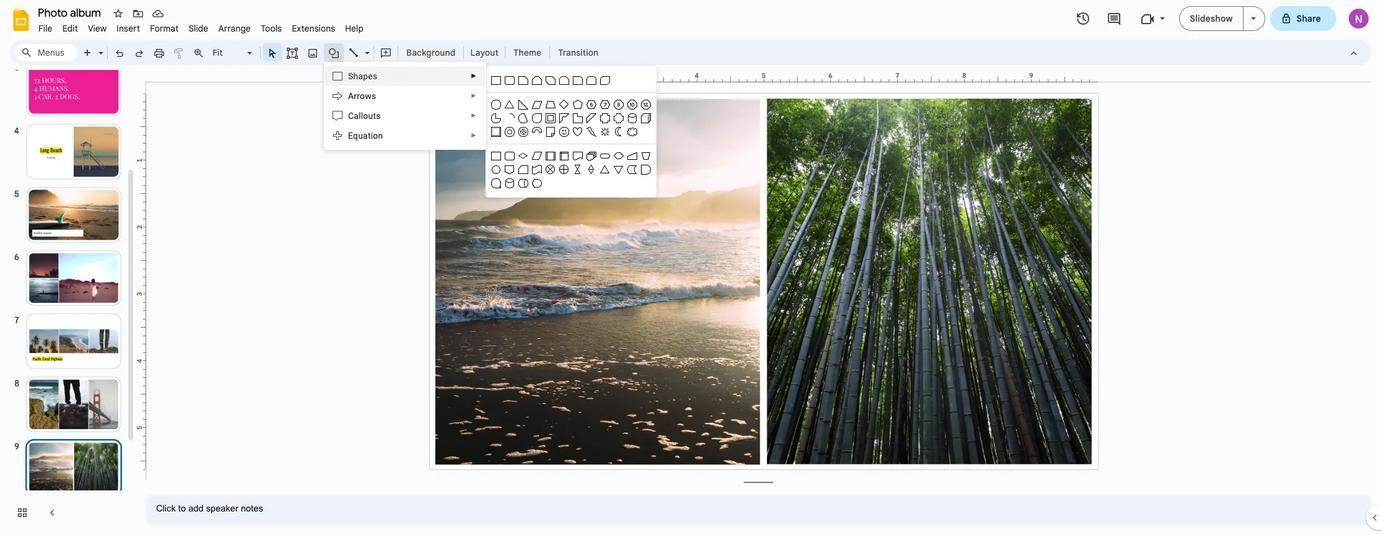 Task type: describe. For each thing, give the bounding box(es) containing it.
cube image
[[640, 112, 653, 125]]

e quation
[[348, 131, 383, 141]]

cross image
[[599, 112, 612, 125]]

transition
[[558, 47, 599, 58]]

menu bar inside menu bar banner
[[33, 16, 369, 37]]

flowchart: off-page connector image
[[503, 163, 517, 177]]

flowchart: punched tape image
[[530, 163, 544, 177]]

tools
[[261, 23, 282, 34]]

right triangle image
[[517, 98, 530, 112]]

theme
[[514, 47, 542, 58]]

flowchart: extract image
[[599, 163, 612, 177]]

extensions
[[292, 23, 335, 34]]

7 row from the top
[[490, 177, 653, 190]]

Zoom text field
[[211, 44, 245, 61]]

flowchart: alternate process image
[[503, 149, 517, 163]]

layout button
[[467, 43, 503, 62]]

callouts c element
[[348, 111, 385, 121]]

can image
[[626, 112, 640, 125]]

flowchart: sort image
[[585, 163, 599, 177]]

► for allouts
[[471, 112, 477, 119]]

application containing slideshow
[[0, 0, 1382, 535]]

cell up octagon image
[[612, 74, 626, 87]]

donut image
[[503, 125, 517, 139]]

slide menu item
[[184, 21, 213, 36]]

s hapes
[[348, 71, 378, 81]]

round diagonal corner rectangle image
[[599, 74, 612, 87]]

format
[[150, 23, 179, 34]]

heart image
[[571, 125, 585, 139]]

cell up flowchart: manual operation "icon"
[[640, 125, 653, 139]]

cloud image
[[626, 125, 640, 139]]

flowchart: decision image
[[517, 149, 530, 163]]

octagon image
[[612, 98, 626, 112]]

flowchart: predefined process image
[[544, 149, 558, 163]]

allouts
[[354, 111, 381, 121]]

flowchart: manual input image
[[626, 149, 640, 163]]

rounded rectangle image
[[503, 74, 517, 87]]

trapezoid image
[[544, 98, 558, 112]]

equation e element
[[348, 131, 387, 141]]

edit
[[62, 23, 78, 34]]

c allouts
[[348, 111, 381, 121]]

arrange
[[218, 23, 251, 34]]

hapes
[[354, 71, 378, 81]]

Star checkbox
[[110, 5, 127, 22]]

Menus field
[[15, 44, 77, 61]]

diagonal stripe image
[[585, 112, 599, 125]]

bevel image
[[490, 125, 503, 139]]

arrange menu item
[[213, 21, 256, 36]]

help menu item
[[340, 21, 369, 36]]

5 row from the top
[[490, 149, 653, 163]]

slideshow
[[1191, 13, 1233, 24]]

theme button
[[508, 43, 547, 62]]

heptagon image
[[599, 98, 612, 112]]

select line image
[[362, 45, 370, 49]]

slide
[[189, 23, 208, 34]]

file
[[38, 23, 52, 34]]

► for rrows
[[471, 92, 477, 99]]

presentation options image
[[1251, 17, 1256, 20]]

flowchart: summing junction image
[[544, 163, 558, 177]]

transition button
[[553, 43, 604, 62]]

3 row from the top
[[490, 112, 653, 125]]

l shape image
[[571, 112, 585, 125]]

flowchart: preparation image
[[612, 149, 626, 163]]

flowchart: document image
[[571, 149, 585, 163]]

round same side corner rectangle image
[[585, 74, 599, 87]]

insert image image
[[306, 44, 320, 61]]

round single corner rectangle image
[[571, 74, 585, 87]]

flowchart: or image
[[558, 163, 571, 177]]

view menu item
[[83, 21, 112, 36]]

flowchart: sequential access storage image
[[490, 177, 503, 190]]

help
[[345, 23, 364, 34]]



Task type: vqa. For each thing, say whether or not it's contained in the screenshot.


Task type: locate. For each thing, give the bounding box(es) containing it.
flowchart: magnetic disk image
[[503, 177, 517, 190]]

flowchart: connector image
[[490, 163, 503, 177]]

chord image
[[517, 112, 530, 125]]

moon image
[[612, 125, 626, 139]]

a
[[348, 91, 354, 101]]

regular pentagon image
[[571, 98, 585, 112]]

1 ► from the top
[[471, 73, 477, 79]]

flowchart: card image
[[517, 163, 530, 177]]

share button
[[1271, 6, 1337, 31]]

2 row from the top
[[490, 98, 653, 112]]

snip same side corner rectangle image
[[530, 74, 544, 87]]

► left bevel icon
[[471, 132, 477, 139]]

1 row from the top
[[490, 74, 653, 87]]

Zoom field
[[209, 44, 258, 62]]

sun image
[[599, 125, 612, 139]]

block arc image
[[530, 125, 544, 139]]

► for hapes
[[471, 73, 477, 79]]

arrows a element
[[348, 91, 380, 101]]

main toolbar
[[77, 43, 605, 62]]

oval image
[[490, 98, 503, 112]]

application
[[0, 0, 1382, 535]]

menu
[[324, 62, 486, 150], [486, 66, 657, 198]]

background
[[407, 47, 456, 58]]

decagon image
[[626, 98, 640, 112]]

hexagon image
[[585, 98, 599, 112]]

flowchart: merge image
[[612, 163, 626, 177]]

flowchart: internal storage image
[[558, 149, 571, 163]]

flowchart: delay image
[[640, 163, 653, 177]]

arc image
[[503, 112, 517, 125]]

extensions menu item
[[287, 21, 340, 36]]

teardrop image
[[530, 112, 544, 125]]

cell
[[612, 74, 626, 87], [626, 74, 640, 87], [640, 74, 653, 87], [640, 125, 653, 139], [571, 177, 585, 190], [640, 177, 653, 190]]

4 row from the top
[[490, 125, 653, 139]]

tools menu item
[[256, 21, 287, 36]]

insert menu item
[[112, 21, 145, 36]]

► left rectangle icon
[[471, 73, 477, 79]]

4 ► from the top
[[471, 132, 477, 139]]

rectangle image
[[490, 74, 503, 87]]

frame image
[[544, 112, 558, 125]]

cell up decagon image
[[626, 74, 640, 87]]

6 row from the top
[[490, 163, 653, 177]]

triangle image
[[503, 98, 517, 112]]

flowchart: manual operation image
[[640, 149, 653, 163]]

e
[[348, 131, 353, 141]]

slideshow button
[[1180, 6, 1244, 31]]

snip diagonal corner rectangle image
[[544, 74, 558, 87]]

3 ► from the top
[[471, 112, 477, 119]]

layout
[[471, 47, 499, 58]]

flowchart: data image
[[530, 149, 544, 163]]

flowchart: collate image
[[571, 163, 585, 177]]

share
[[1297, 13, 1322, 24]]

► left the pie image at the top of the page
[[471, 112, 477, 119]]

shapes s element
[[348, 71, 381, 81]]

rrows
[[354, 91, 376, 101]]

background button
[[401, 43, 461, 62]]

►
[[471, 73, 477, 79], [471, 92, 477, 99], [471, 112, 477, 119], [471, 132, 477, 139]]

dodecagon image
[[640, 98, 653, 112]]

half frame image
[[558, 112, 571, 125]]

plaque image
[[612, 112, 626, 125]]

diamond image
[[558, 98, 571, 112]]

flowchart: terminator image
[[599, 149, 612, 163]]

cell down flowchart: manual operation "icon"
[[640, 177, 653, 190]]

flowchart: direct access storage image
[[517, 177, 530, 190]]

flowchart: process image
[[490, 149, 503, 163]]

menu bar
[[33, 16, 369, 37]]

smiley face image
[[558, 125, 571, 139]]

view
[[88, 23, 107, 34]]

menu bar banner
[[0, 0, 1382, 535]]

snip and round single corner rectangle image
[[558, 74, 571, 87]]

insert
[[117, 23, 140, 34]]

snip single corner rectangle image
[[517, 74, 530, 87]]

Rename text field
[[33, 5, 108, 20]]

navigation
[[0, 58, 150, 535]]

2 ► from the top
[[471, 92, 477, 99]]

flowchart: stored data image
[[626, 163, 640, 177]]

new slide with layout image
[[95, 45, 103, 49]]

format menu item
[[145, 21, 184, 36]]

menu containing s
[[324, 62, 486, 150]]

cell down flowchart: document image
[[571, 177, 585, 190]]

menu bar containing file
[[33, 16, 369, 37]]

a rrows
[[348, 91, 376, 101]]

► for quation
[[471, 132, 477, 139]]

lightning bolt image
[[585, 125, 599, 139]]

cell up dodecagon icon
[[640, 74, 653, 87]]

quation
[[353, 131, 383, 141]]

s
[[348, 71, 354, 81]]

folded corner image
[[544, 125, 558, 139]]

flowchart: display image
[[530, 177, 544, 190]]

c
[[348, 111, 354, 121]]

edit menu item
[[57, 21, 83, 36]]

flowchart: multidocument image
[[585, 149, 599, 163]]

row
[[490, 74, 653, 87], [490, 98, 653, 112], [490, 112, 653, 125], [490, 125, 653, 139], [490, 149, 653, 163], [490, 163, 653, 177], [490, 177, 653, 190]]

"no" symbol image
[[517, 125, 530, 139]]

file menu item
[[33, 21, 57, 36]]

parallelogram image
[[530, 98, 544, 112]]

► left the oval image
[[471, 92, 477, 99]]

navigation inside application
[[0, 58, 150, 535]]

pie image
[[490, 112, 503, 125]]



